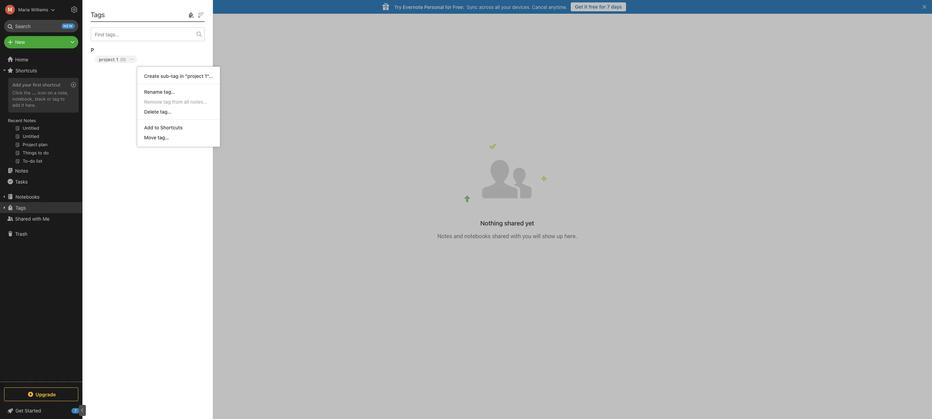 Task type: locate. For each thing, give the bounding box(es) containing it.
0 horizontal spatial with
[[32, 216, 41, 222]]

evernote
[[403, 4, 423, 10]]

0 vertical spatial tag…
[[164, 89, 175, 95]]

1 vertical spatial notes
[[15, 168, 28, 174]]

for left free:
[[445, 4, 452, 10]]

get left started
[[15, 408, 23, 414]]

to
[[60, 96, 65, 102], [154, 125, 159, 131]]

tag… for move tag…
[[158, 135, 169, 140]]

tag… down the remove tag from all notes…
[[160, 109, 172, 115]]

get for get started
[[15, 408, 23, 414]]

0 vertical spatial it
[[584, 4, 587, 10]]

it
[[584, 4, 587, 10], [21, 102, 24, 108]]

notes inside 'shared with me' element
[[437, 233, 452, 239]]

add up move
[[144, 125, 153, 131]]

tag down a
[[52, 96, 59, 102]]

maria
[[18, 7, 30, 12]]

tags button
[[0, 202, 82, 213]]

group
[[0, 76, 82, 168]]

tag… inside move tag… "link"
[[158, 135, 169, 140]]

1 vertical spatial get
[[15, 408, 23, 414]]

(
[[120, 57, 122, 62]]

1 vertical spatial shortcuts
[[160, 125, 183, 131]]

add to shortcuts link
[[137, 123, 220, 133]]

1 vertical spatial tag…
[[160, 109, 172, 115]]

the
[[24, 90, 31, 95]]

notes left and
[[437, 233, 452, 239]]

tags inside button
[[15, 205, 26, 211]]

0 vertical spatial here.
[[25, 102, 36, 108]]

tags down notebooks
[[15, 205, 26, 211]]

project 1 row
[[91, 54, 210, 74]]

1"…
[[205, 73, 213, 79]]

0 vertical spatial get
[[575, 4, 583, 10]]

0 horizontal spatial all
[[184, 99, 189, 105]]

notebook,
[[12, 96, 33, 102]]

tag… up the remove tag from all notes…
[[164, 89, 175, 95]]

here. inside 'icon on a note, notebook, stack or tag to add it here.'
[[25, 102, 36, 108]]

here. down 'notebook,' in the top left of the page
[[25, 102, 36, 108]]

shared up the p
[[93, 23, 114, 31]]

tree containing home
[[0, 54, 82, 382]]

to up move tag…
[[154, 125, 159, 131]]

new search field
[[9, 20, 75, 32]]

tag… for rename tag…
[[164, 89, 175, 95]]

1 horizontal spatial tags
[[91, 11, 105, 19]]

...
[[32, 90, 36, 95]]

add
[[12, 82, 21, 88], [144, 125, 153, 131]]

with
[[116, 23, 128, 31], [32, 216, 41, 222], [510, 233, 521, 239]]

shared with me inside tree
[[15, 216, 50, 222]]

add for add to shortcuts
[[144, 125, 153, 131]]

notes right recent
[[24, 118, 36, 123]]

0 vertical spatial notes
[[24, 118, 36, 123]]

new
[[63, 24, 73, 28]]

sort options image
[[196, 11, 205, 19]]

started
[[25, 408, 41, 414]]

1 vertical spatial to
[[154, 125, 159, 131]]

1 horizontal spatial get
[[575, 4, 583, 10]]

1 vertical spatial me
[[43, 216, 50, 222]]

notebooks link
[[0, 191, 82, 202]]

tag… inside rename tag… link
[[164, 89, 175, 95]]

for for free:
[[445, 4, 452, 10]]

notes up the tasks
[[15, 168, 28, 174]]

1 horizontal spatial add
[[144, 125, 153, 131]]

1 horizontal spatial 7
[[607, 4, 610, 10]]

me
[[130, 23, 139, 31], [43, 216, 50, 222]]

settings image
[[70, 5, 78, 14]]

shortcuts button
[[0, 65, 82, 76]]

get inside help and learning task checklist field
[[15, 408, 23, 414]]

1 horizontal spatial shared
[[93, 23, 114, 31]]

in
[[180, 73, 184, 79]]

with left you on the right bottom of the page
[[510, 233, 521, 239]]

1 for from the left
[[599, 4, 606, 10]]

home
[[15, 56, 28, 62]]

with down tags button
[[32, 216, 41, 222]]

tag inside 'icon on a note, notebook, stack or tag to add it here.'
[[52, 96, 59, 102]]

tag left the from
[[163, 99, 171, 105]]

Help and Learning task checklist field
[[0, 406, 82, 417]]

project 1 ( 0 )
[[99, 57, 126, 62]]

all right across
[[495, 4, 500, 10]]

7 inside help and learning task checklist field
[[74, 409, 77, 413]]

1 vertical spatial it
[[21, 102, 24, 108]]

shared with me
[[93, 23, 139, 31], [15, 216, 50, 222]]

get for get it free for 7 days
[[575, 4, 583, 10]]

0 vertical spatial me
[[130, 23, 139, 31]]

expand notebooks image
[[2, 194, 7, 200]]

with up 0
[[116, 23, 128, 31]]

tag… down add to shortcuts
[[158, 135, 169, 140]]

it down 'notebook,' in the top left of the page
[[21, 102, 24, 108]]

notes
[[24, 118, 36, 123], [15, 168, 28, 174], [437, 233, 452, 239]]

1 vertical spatial add
[[144, 125, 153, 131]]

0 horizontal spatial shortcuts
[[15, 67, 37, 73]]

here.
[[25, 102, 36, 108], [564, 233, 577, 239]]

1 horizontal spatial for
[[599, 4, 606, 10]]

shared up notes and notebooks shared with you will show up here.
[[504, 220, 524, 227]]

2 vertical spatial tag…
[[158, 135, 169, 140]]

0 horizontal spatial it
[[21, 102, 24, 108]]

shared with me element
[[82, 14, 932, 419]]

all inside dropdown list menu
[[184, 99, 189, 105]]

0 vertical spatial add
[[12, 82, 21, 88]]

1 horizontal spatial here.
[[564, 233, 577, 239]]

1 vertical spatial your
[[22, 82, 32, 88]]

all
[[495, 4, 500, 10], [184, 99, 189, 105]]

yet
[[525, 220, 534, 227]]

create sub-tag in "project 1"… link
[[137, 71, 220, 81]]

0 horizontal spatial me
[[43, 216, 50, 222]]

1 vertical spatial tags
[[15, 205, 26, 211]]

personal
[[424, 4, 444, 10]]

notes inside group
[[24, 118, 36, 123]]

1 vertical spatial here.
[[564, 233, 577, 239]]

tag…
[[164, 89, 175, 95], [160, 109, 172, 115], [158, 135, 169, 140]]

delete
[[144, 109, 159, 115]]

for for 7
[[599, 4, 606, 10]]

1 vertical spatial all
[[184, 99, 189, 105]]

new
[[15, 39, 25, 45]]

p row group
[[91, 41, 210, 74]]

tags right 'settings' icon
[[91, 11, 105, 19]]

0 vertical spatial shared with me
[[93, 23, 139, 31]]

7 left click to collapse 'icon'
[[74, 409, 77, 413]]

for right free
[[599, 4, 606, 10]]

tasks
[[15, 179, 28, 185]]

0 horizontal spatial for
[[445, 4, 452, 10]]

0 horizontal spatial 7
[[74, 409, 77, 413]]

nothing shared yet
[[480, 220, 534, 227]]

0 horizontal spatial add
[[12, 82, 21, 88]]

notes inside 'link'
[[15, 168, 28, 174]]

all right the from
[[184, 99, 189, 105]]

move tag…
[[144, 135, 169, 140]]

it left free
[[584, 4, 587, 10]]

0 vertical spatial 7
[[607, 4, 610, 10]]

1 horizontal spatial it
[[584, 4, 587, 10]]

1 vertical spatial shared
[[492, 233, 509, 239]]

tags
[[91, 11, 105, 19], [15, 205, 26, 211]]

"project
[[185, 73, 203, 79]]

move
[[144, 135, 156, 140]]

from
[[172, 99, 183, 105]]

add to shortcuts
[[144, 125, 183, 131]]

tag left in
[[171, 73, 178, 79]]

0 horizontal spatial here.
[[25, 102, 36, 108]]

tag… inside delete tag… link
[[160, 109, 172, 115]]

7 left days
[[607, 4, 610, 10]]

it inside button
[[584, 4, 587, 10]]

shared inside tree
[[15, 216, 31, 222]]

notes for notes
[[15, 168, 28, 174]]

1 vertical spatial shared with me
[[15, 216, 50, 222]]

rename tag… link
[[137, 87, 220, 97]]

0 horizontal spatial tags
[[15, 205, 26, 211]]

get started
[[15, 408, 41, 414]]

get left free
[[575, 4, 583, 10]]

1 vertical spatial with
[[32, 216, 41, 222]]

shared down nothing shared yet at the right bottom
[[492, 233, 509, 239]]

shortcuts
[[15, 67, 37, 73], [160, 125, 183, 131]]

shared with me link
[[0, 213, 82, 224]]

)
[[124, 57, 126, 62]]

add inside group
[[12, 82, 21, 88]]

1 horizontal spatial your
[[501, 4, 511, 10]]

2 vertical spatial notes
[[437, 233, 452, 239]]

1 vertical spatial 7
[[74, 409, 77, 413]]

remove tag from all notes… link
[[137, 97, 220, 107]]

tree
[[0, 54, 82, 382]]

get
[[575, 4, 583, 10], [15, 408, 23, 414]]

shortcuts down home
[[15, 67, 37, 73]]

expand tags image
[[2, 205, 7, 211]]

0 vertical spatial shared
[[504, 220, 524, 227]]

add inside dropdown list menu
[[144, 125, 153, 131]]

0 horizontal spatial shared
[[15, 216, 31, 222]]

maria williams
[[18, 7, 48, 12]]

shared
[[504, 220, 524, 227], [492, 233, 509, 239]]

shortcuts up move tag… "link" at the top of the page
[[160, 125, 183, 131]]

me up tag actions 'field' at the top of page
[[130, 23, 139, 31]]

icon
[[38, 90, 46, 95]]

shared with me up 1
[[93, 23, 139, 31]]

create new tag image
[[187, 11, 195, 19]]

0 horizontal spatial tag
[[52, 96, 59, 102]]

0 horizontal spatial get
[[15, 408, 23, 414]]

new button
[[4, 36, 78, 48]]

1 horizontal spatial with
[[116, 23, 128, 31]]

on
[[48, 90, 53, 95]]

tag
[[171, 73, 178, 79], [52, 96, 59, 102], [163, 99, 171, 105]]

shared up trash
[[15, 216, 31, 222]]

add up click
[[12, 82, 21, 88]]

for
[[599, 4, 606, 10], [445, 4, 452, 10]]

0 horizontal spatial your
[[22, 82, 32, 88]]

nothing
[[480, 220, 503, 227]]

shared with me down tags button
[[15, 216, 50, 222]]

get inside button
[[575, 4, 583, 10]]

0 horizontal spatial to
[[60, 96, 65, 102]]

2 horizontal spatial with
[[510, 233, 521, 239]]

0 vertical spatial tags
[[91, 11, 105, 19]]

tag… for delete tag…
[[160, 109, 172, 115]]

0 horizontal spatial shared with me
[[15, 216, 50, 222]]

your inside group
[[22, 82, 32, 88]]

7
[[607, 4, 610, 10], [74, 409, 77, 413]]

1 vertical spatial shared
[[15, 216, 31, 222]]

1 horizontal spatial shortcuts
[[160, 125, 183, 131]]

remove tag from all notes…
[[144, 99, 207, 105]]

shared
[[93, 23, 114, 31], [15, 216, 31, 222]]

2 for from the left
[[445, 4, 452, 10]]

0 vertical spatial shortcuts
[[15, 67, 37, 73]]

your up the
[[22, 82, 32, 88]]

0 vertical spatial all
[[495, 4, 500, 10]]

here. right up
[[564, 233, 577, 239]]

your left devices.
[[501, 4, 511, 10]]

devices.
[[512, 4, 531, 10]]

add for add your first shortcut
[[12, 82, 21, 88]]

add
[[12, 102, 20, 108]]

1 horizontal spatial to
[[154, 125, 159, 131]]

to down note,
[[60, 96, 65, 102]]

delete tag…
[[144, 109, 172, 115]]

me down tags button
[[43, 216, 50, 222]]

for inside button
[[599, 4, 606, 10]]

0 vertical spatial to
[[60, 96, 65, 102]]



Task type: vqa. For each thing, say whether or not it's contained in the screenshot.
shared
yes



Task type: describe. For each thing, give the bounding box(es) containing it.
upgrade
[[35, 392, 56, 398]]

tasks button
[[0, 176, 82, 187]]

click
[[12, 90, 23, 95]]

shortcut
[[42, 82, 60, 88]]

move tag… link
[[137, 133, 220, 143]]

0 vertical spatial with
[[116, 23, 128, 31]]

shortcuts inside button
[[15, 67, 37, 73]]

free
[[589, 4, 598, 10]]

Search text field
[[9, 20, 73, 32]]

notes…
[[190, 99, 207, 105]]

home link
[[0, 54, 82, 65]]

icon on a note, notebook, stack or tag to add it here.
[[12, 90, 68, 108]]

2 vertical spatial with
[[510, 233, 521, 239]]

or
[[47, 96, 51, 102]]

1 horizontal spatial tag
[[163, 99, 171, 105]]

Tag actions field
[[126, 56, 137, 63]]

days
[[611, 4, 622, 10]]

you
[[522, 233, 531, 239]]

project
[[99, 57, 115, 62]]

rename
[[144, 89, 162, 95]]

0 vertical spatial shared
[[93, 23, 114, 31]]

1 horizontal spatial shared with me
[[93, 23, 139, 31]]

0
[[122, 57, 124, 62]]

click to collapse image
[[80, 407, 85, 415]]

recent notes
[[8, 118, 36, 123]]

remove
[[144, 99, 162, 105]]

to inside 'icon on a note, notebook, stack or tag to add it here.'
[[60, 96, 65, 102]]

create
[[144, 73, 159, 79]]

here. inside 'shared with me' element
[[564, 233, 577, 239]]

will
[[533, 233, 541, 239]]

upgrade button
[[4, 388, 78, 401]]

group containing add your first shortcut
[[0, 76, 82, 168]]

p
[[91, 47, 94, 53]]

shortcuts inside dropdown list menu
[[160, 125, 183, 131]]

delete tag… link
[[137, 107, 220, 117]]

to inside dropdown list menu
[[154, 125, 159, 131]]

7 inside button
[[607, 4, 610, 10]]

get it free for 7 days button
[[571, 2, 626, 11]]

free:
[[453, 4, 464, 10]]

notebooks
[[15, 194, 40, 200]]

1 horizontal spatial all
[[495, 4, 500, 10]]

notes for notes and notebooks shared with you will show up here.
[[437, 233, 452, 239]]

sync
[[467, 4, 478, 10]]

across
[[479, 4, 494, 10]]

up
[[557, 233, 563, 239]]

recent
[[8, 118, 22, 123]]

trash
[[15, 231, 27, 237]]

trash link
[[0, 228, 82, 239]]

notes and notebooks shared with you will show up here.
[[437, 233, 577, 239]]

stack
[[35, 96, 46, 102]]

rename tag…
[[144, 89, 175, 95]]

2 horizontal spatial tag
[[171, 73, 178, 79]]

cancel
[[532, 4, 547, 10]]

Sort field
[[196, 10, 205, 19]]

Find tags… text field
[[91, 30, 196, 39]]

Account field
[[0, 3, 55, 16]]

notes link
[[0, 165, 82, 176]]

notebooks
[[464, 233, 491, 239]]

0 vertical spatial your
[[501, 4, 511, 10]]

dropdown list menu
[[137, 71, 220, 143]]

anytime.
[[549, 4, 567, 10]]

it inside 'icon on a note, notebook, stack or tag to add it here.'
[[21, 102, 24, 108]]

1 horizontal spatial me
[[130, 23, 139, 31]]

williams
[[31, 7, 48, 12]]

a
[[54, 90, 56, 95]]

show
[[542, 233, 555, 239]]

1
[[116, 57, 118, 62]]

click the ...
[[12, 90, 36, 95]]

create sub-tag in "project 1"…
[[144, 73, 213, 79]]

sub-
[[161, 73, 171, 79]]

note,
[[58, 90, 68, 95]]

add your first shortcut
[[12, 82, 60, 88]]

first
[[33, 82, 41, 88]]

get it free for 7 days
[[575, 4, 622, 10]]

and
[[454, 233, 463, 239]]

try
[[394, 4, 402, 10]]

try evernote personal for free: sync across all your devices. cancel anytime.
[[394, 4, 567, 10]]



